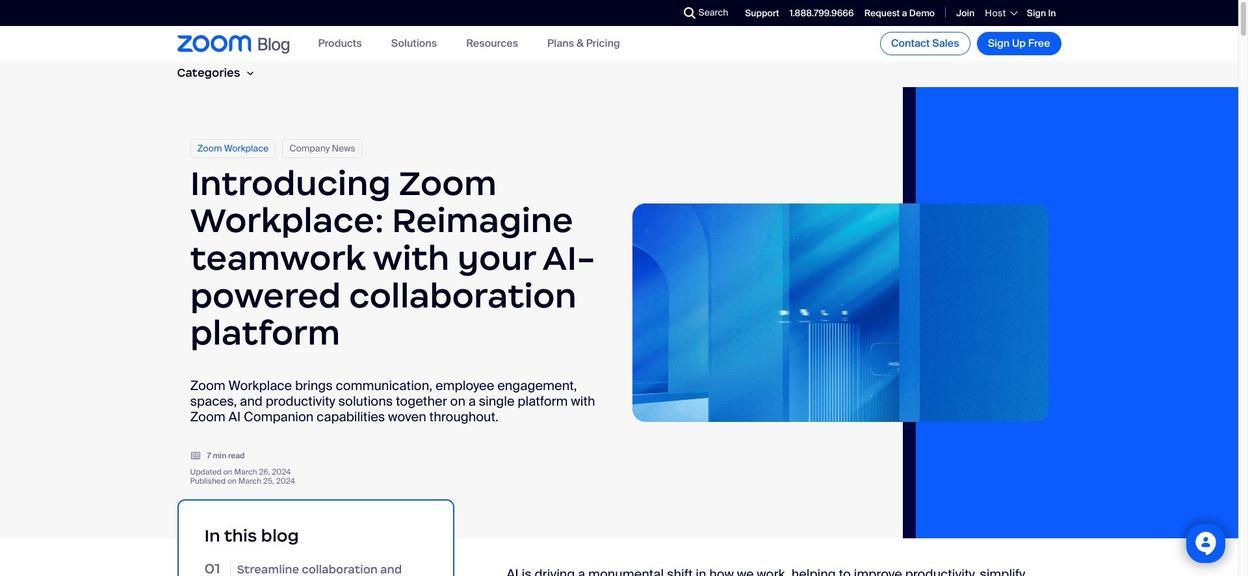 Task type: describe. For each thing, give the bounding box(es) containing it.
logo blog.svg image
[[258, 34, 289, 55]]

zoom logo image
[[177, 35, 251, 52]]

introducing zoom workplace image
[[633, 203, 1049, 422]]



Task type: locate. For each thing, give the bounding box(es) containing it.
None search field
[[637, 3, 687, 23]]

search image
[[684, 7, 696, 19], [684, 7, 696, 19]]

main content
[[0, 87, 1239, 576]]



Task type: vqa. For each thing, say whether or not it's contained in the screenshot.
rightmost Sign
no



